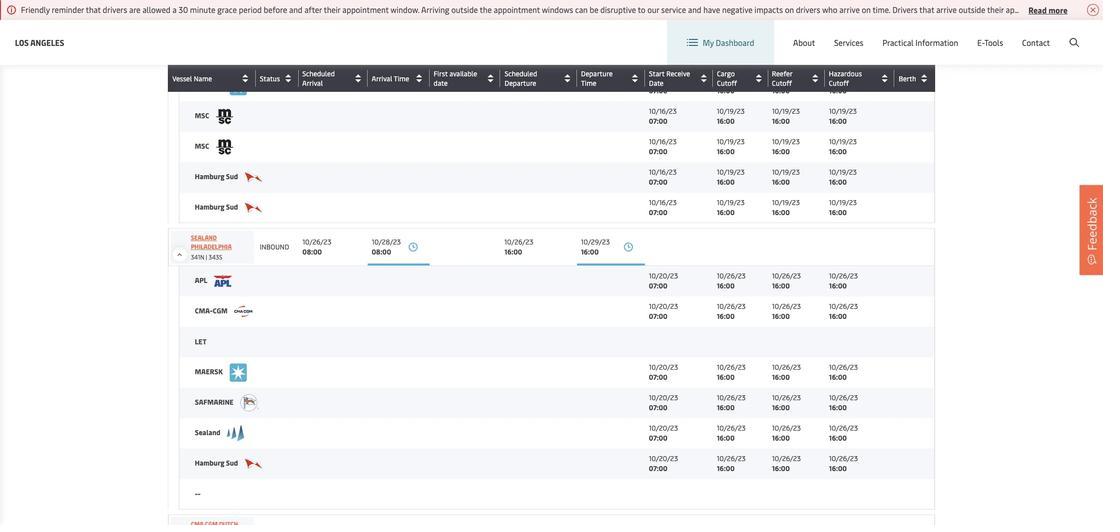 Task type: vqa. For each thing, say whether or not it's contained in the screenshot.


Task type: locate. For each thing, give the bounding box(es) containing it.
1 vertical spatial hamburg sud image
[[245, 203, 263, 213]]

0 horizontal spatial scheduled
[[302, 69, 335, 78]]

hazardous cutoff button
[[829, 69, 892, 88]]

window
[[1054, 4, 1082, 15]]

1 07:00 from the top
[[649, 25, 668, 34]]

1 cutoff from the left
[[717, 78, 737, 88]]

1 horizontal spatial appointment
[[494, 4, 540, 15]]

16:00 inside '10/29/23 16:00'
[[581, 247, 599, 257]]

7 10/16/23 07:00 from the top
[[649, 198, 677, 217]]

1 maersk image from the top
[[229, 76, 247, 96]]

1 horizontal spatial drivers
[[796, 4, 820, 15]]

0 horizontal spatial time
[[394, 74, 409, 83]]

08:00 inside 10/28/23 08:00
[[372, 247, 391, 257]]

2 08:00 from the left
[[372, 247, 391, 257]]

2 vertical spatial hamburg sud image
[[245, 459, 263, 470]]

los angeles link
[[15, 36, 64, 49]]

10/20/23 for apl
[[649, 271, 678, 281]]

0 horizontal spatial appointment
[[342, 4, 389, 15]]

first available date
[[434, 69, 477, 88]]

0 horizontal spatial arrival
[[302, 78, 323, 88]]

1 msc from the top
[[195, 111, 211, 120]]

5 10/20/23 from the top
[[649, 424, 678, 433]]

10/16/23
[[649, 15, 677, 24], [649, 45, 677, 55], [649, 76, 677, 85], [649, 106, 677, 116], [649, 137, 677, 146], [649, 167, 677, 177], [649, 198, 677, 207]]

07:00
[[649, 25, 668, 34], [649, 55, 668, 65], [649, 86, 668, 95], [649, 116, 668, 126], [649, 147, 668, 156], [649, 177, 668, 187], [649, 208, 668, 217], [649, 281, 668, 291], [649, 312, 668, 321], [649, 373, 668, 382], [649, 403, 668, 413], [649, 434, 668, 443], [649, 464, 668, 474]]

2 10/20/23 07:00 from the top
[[649, 302, 678, 321]]

07:00 for 1st hamburg sud image from the top
[[649, 177, 668, 187]]

1 arrive from the left
[[839, 4, 860, 15]]

11 07:00 from the top
[[649, 403, 668, 413]]

arrive right who
[[839, 4, 860, 15]]

maersk image left status
[[229, 76, 247, 96]]

1 vertical spatial msc
[[195, 141, 211, 151]]

10/26/23 08:00
[[302, 237, 331, 257]]

12 07:00 from the top
[[649, 434, 668, 443]]

their right after
[[324, 4, 340, 15]]

scheduled inside scheduled departure button
[[505, 69, 537, 78]]

0 horizontal spatial arrive
[[839, 4, 860, 15]]

|
[[206, 253, 207, 261]]

windows
[[542, 4, 573, 15]]

safmarine image
[[240, 395, 258, 412]]

1 vertical spatial hamburg
[[195, 202, 224, 212]]

1 vertical spatial hamburg sud
[[195, 202, 240, 212]]

be right will
[[1098, 4, 1103, 15]]

maersk image
[[229, 76, 247, 96], [229, 363, 247, 382]]

on left time.
[[862, 4, 871, 15]]

first
[[434, 69, 448, 78]]

their
[[324, 4, 340, 15], [987, 4, 1004, 15]]

time right scheduled departure button
[[581, 78, 596, 88]]

5 10/20/23 07:00 from the top
[[649, 424, 678, 443]]

hamburg sud image
[[245, 172, 263, 183], [245, 203, 263, 213], [245, 459, 263, 470]]

cutoff for hazardous
[[829, 78, 849, 88]]

our
[[647, 4, 659, 15]]

1 horizontal spatial 08:00
[[372, 247, 391, 257]]

6 07:00 from the top
[[649, 177, 668, 187]]

that right drivers
[[919, 4, 934, 15]]

1 horizontal spatial their
[[987, 4, 1004, 15]]

hapag-lloyd
[[195, 19, 237, 29]]

0 horizontal spatial drivers
[[103, 4, 127, 15]]

2 cutoff from the left
[[772, 78, 792, 88]]

status button
[[260, 70, 296, 86]]

1 scheduled from the left
[[302, 69, 335, 78]]

1 horizontal spatial time
[[581, 78, 596, 88]]

0 horizontal spatial cutoff
[[717, 78, 737, 88]]

los angeles
[[15, 37, 64, 48]]

0 horizontal spatial and
[[289, 4, 303, 15]]

and left after
[[289, 4, 303, 15]]

information
[[916, 37, 958, 48]]

3 10/20/23 from the top
[[649, 363, 678, 372]]

maersk image for 10/20/23
[[229, 363, 247, 382]]

08:00 right inbound
[[302, 247, 322, 257]]

departure time
[[581, 69, 613, 88]]

3 10/16/23 07:00 from the top
[[649, 76, 677, 95]]

10/20/23 07:00 for sealand
[[649, 424, 678, 443]]

7 07:00 from the top
[[649, 208, 668, 217]]

hapag-
[[195, 19, 218, 29]]

practical
[[882, 37, 914, 48]]

5 10/16/23 07:00 from the top
[[649, 137, 677, 156]]

6 10/16/23 from the top
[[649, 167, 677, 177]]

2 10/20/23 from the top
[[649, 302, 678, 311]]

0 vertical spatial sud
[[226, 172, 238, 181]]

3 appointment from the left
[[1006, 4, 1052, 15]]

1 vertical spatial msc image
[[216, 139, 234, 155]]

maersk up safmarine
[[195, 367, 224, 377]]

name
[[194, 74, 212, 83]]

2 hamburg sud from the top
[[195, 202, 240, 212]]

lloyd
[[218, 19, 236, 29]]

1 horizontal spatial be
[[1098, 4, 1103, 15]]

0 vertical spatial hamburg sud
[[195, 172, 240, 181]]

departure inside the scheduled departure
[[505, 78, 536, 88]]

0 horizontal spatial be
[[590, 4, 598, 15]]

cutoff right cargo cutoff button
[[772, 78, 792, 88]]

login
[[1003, 29, 1023, 40]]

hamburg sud for maersk
[[195, 202, 240, 212]]

1 horizontal spatial that
[[919, 4, 934, 15]]

2 drivers from the left
[[796, 4, 820, 15]]

08:00 for 10/26/23 08:00
[[302, 247, 322, 257]]

0 vertical spatial hamburg sud image
[[245, 172, 263, 183]]

08:00 for 10/28/23 08:00
[[372, 247, 391, 257]]

10/20/23
[[649, 271, 678, 281], [649, 302, 678, 311], [649, 363, 678, 372], [649, 393, 678, 403], [649, 424, 678, 433], [649, 454, 678, 464]]

and left have
[[688, 4, 701, 15]]

1 on from the left
[[785, 4, 794, 15]]

3 07:00 from the top
[[649, 86, 668, 95]]

2 vertical spatial sud
[[226, 459, 238, 468]]

2 vertical spatial hamburg
[[195, 459, 224, 468]]

arrival right scheduled arrival button
[[372, 74, 392, 83]]

0 vertical spatial maersk
[[195, 80, 224, 90]]

4 10/16/23 from the top
[[649, 106, 677, 116]]

2 horizontal spatial appointment
[[1006, 4, 1052, 15]]

outside
[[451, 4, 478, 15], [959, 4, 985, 15]]

07:00 for maersk 'image' associated with 10/20/23
[[649, 373, 668, 382]]

time
[[394, 74, 409, 83], [581, 78, 596, 88]]

read
[[1029, 4, 1047, 15]]

cutoff inside button
[[717, 78, 737, 88]]

time inside button
[[394, 74, 409, 83]]

1 horizontal spatial arrive
[[936, 4, 957, 15]]

cutoff
[[717, 78, 737, 88], [772, 78, 792, 88], [829, 78, 849, 88]]

6 10/16/23 07:00 from the top
[[649, 167, 677, 187]]

their up login
[[987, 4, 1004, 15]]

feedback button
[[1080, 185, 1103, 275]]

cutoff inside reefer cutoff
[[772, 78, 792, 88]]

3 sud from the top
[[226, 459, 238, 468]]

2 horizontal spatial cutoff
[[829, 78, 849, 88]]

hamburg sud for let
[[195, 459, 240, 468]]

on
[[785, 4, 794, 15], [862, 4, 871, 15]]

close alert image
[[1087, 4, 1099, 16]]

0 vertical spatial msc image
[[216, 108, 234, 124]]

30
[[179, 4, 188, 15]]

08:00 down 10/28/23
[[372, 247, 391, 257]]

cutoff down the services
[[829, 78, 849, 88]]

4 10/20/23 07:00 from the top
[[649, 393, 678, 413]]

maersk
[[195, 80, 224, 90], [195, 367, 224, 377]]

2 be from the left
[[1098, 4, 1103, 15]]

0 horizontal spatial on
[[785, 4, 794, 15]]

2 their from the left
[[987, 4, 1004, 15]]

3 hamburg sud from the top
[[195, 459, 240, 468]]

6 10/20/23 07:00 from the top
[[649, 454, 678, 474]]

07:00 for hamburg sud image associated with let
[[649, 464, 668, 474]]

3 hamburg from the top
[[195, 459, 224, 468]]

2 scheduled from the left
[[505, 69, 537, 78]]

2 maersk from the top
[[195, 367, 224, 377]]

global menu
[[910, 29, 956, 40]]

1 horizontal spatial arrival
[[372, 74, 392, 83]]

appointment up /
[[1006, 4, 1052, 15]]

4 10/20/23 from the top
[[649, 393, 678, 403]]

location
[[848, 29, 878, 40]]

1 - from the left
[[195, 489, 198, 499]]

1 msc image from the top
[[216, 108, 234, 124]]

appointment left window.
[[342, 4, 389, 15]]

08:00 inside 10/26/23 08:00
[[302, 247, 322, 257]]

maersk right the vessel
[[195, 80, 224, 90]]

hamburg sud image for let
[[245, 459, 263, 470]]

8 07:00 from the top
[[649, 281, 668, 291]]

0 vertical spatial hamburg
[[195, 172, 224, 181]]

6 10/20/23 from the top
[[649, 454, 678, 464]]

0 horizontal spatial departure
[[505, 78, 536, 88]]

10/16/23 07:00 for 2nd msc image from the top of the page
[[649, 137, 677, 156]]

1 vertical spatial sud
[[226, 202, 238, 212]]

10/16/23 07:00
[[649, 15, 677, 34], [649, 45, 677, 65], [649, 76, 677, 95], [649, 106, 677, 126], [649, 137, 677, 156], [649, 167, 677, 187], [649, 198, 677, 217]]

be
[[590, 4, 598, 15], [1098, 4, 1103, 15]]

contact button
[[1022, 20, 1050, 65]]

16:00
[[772, 25, 790, 34], [717, 55, 735, 65], [772, 55, 790, 65], [829, 55, 847, 65], [717, 86, 735, 95], [772, 86, 790, 95], [829, 86, 847, 95], [717, 116, 735, 126], [772, 116, 790, 126], [829, 116, 847, 126], [717, 147, 735, 156], [772, 147, 790, 156], [829, 147, 847, 156], [717, 177, 735, 187], [772, 177, 790, 187], [829, 177, 847, 187], [717, 208, 735, 217], [772, 208, 790, 217], [829, 208, 847, 217], [504, 247, 522, 257], [581, 247, 599, 257], [717, 281, 735, 291], [772, 281, 790, 291], [829, 281, 847, 291], [717, 312, 735, 321], [772, 312, 790, 321], [829, 312, 847, 321], [717, 373, 735, 382], [772, 373, 790, 382], [829, 373, 847, 382], [717, 403, 735, 413], [772, 403, 790, 413], [829, 403, 847, 413], [717, 434, 735, 443], [772, 434, 790, 443], [829, 434, 847, 443], [717, 464, 735, 474], [772, 464, 790, 474], [829, 464, 847, 474]]

are
[[129, 4, 141, 15]]

my dashboard button
[[687, 20, 754, 65]]

scheduled for arrival
[[302, 69, 335, 78]]

cutoff for reefer
[[772, 78, 792, 88]]

1 10/16/23 from the top
[[649, 15, 677, 24]]

reefer
[[772, 69, 792, 78]]

1 10/16/23 07:00 from the top
[[649, 15, 677, 34]]

time left date
[[394, 74, 409, 83]]

1 horizontal spatial on
[[862, 4, 871, 15]]

departure
[[581, 69, 613, 78], [505, 78, 536, 88]]

2 07:00 from the top
[[649, 55, 668, 65]]

start receive date button
[[649, 69, 710, 88]]

that right reminder at the top left of the page
[[86, 4, 101, 15]]

drivers left who
[[796, 4, 820, 15]]

outside up e-
[[959, 4, 985, 15]]

be right 'can'
[[590, 4, 598, 15]]

friendly
[[21, 4, 50, 15]]

scheduled inside scheduled arrival button
[[302, 69, 335, 78]]

10 07:00 from the top
[[649, 373, 668, 382]]

cutoff down the my dashboard
[[717, 78, 737, 88]]

tools
[[984, 37, 1003, 48]]

10/20/23 07:00 for hamburg sud
[[649, 454, 678, 474]]

period
[[239, 4, 262, 15]]

1 horizontal spatial outside
[[959, 4, 985, 15]]

1 horizontal spatial scheduled
[[505, 69, 537, 78]]

scheduled
[[302, 69, 335, 78], [505, 69, 537, 78]]

5 07:00 from the top
[[649, 147, 668, 156]]

7 10/16/23 from the top
[[649, 198, 677, 207]]

10/28/23 08:00
[[372, 237, 401, 257]]

1 horizontal spatial cutoff
[[772, 78, 792, 88]]

grace
[[217, 4, 237, 15]]

cutoff inside hazardous cutoff
[[829, 78, 849, 88]]

1 vertical spatial maersk
[[195, 367, 224, 377]]

07:00 for apl image
[[649, 281, 668, 291]]

1 10/20/23 from the top
[[649, 271, 678, 281]]

1 hamburg sud from the top
[[195, 172, 240, 181]]

3 hamburg sud image from the top
[[245, 459, 263, 470]]

drivers left are
[[103, 4, 127, 15]]

disruptive
[[600, 4, 636, 15]]

07:00 for hapag lloyd image
[[649, 25, 668, 34]]

10/20/23 for safmarine
[[649, 393, 678, 403]]

4 07:00 from the top
[[649, 116, 668, 126]]

arriving
[[421, 4, 449, 15]]

outside left the on the top left
[[451, 4, 478, 15]]

0 horizontal spatial outside
[[451, 4, 478, 15]]

5 10/16/23 from the top
[[649, 137, 677, 146]]

1 horizontal spatial and
[[688, 4, 701, 15]]

2 sud from the top
[[226, 202, 238, 212]]

contact
[[1022, 37, 1050, 48]]

1 vertical spatial maersk image
[[229, 363, 247, 382]]

1 and from the left
[[289, 4, 303, 15]]

allowed
[[142, 4, 170, 15]]

10/16/23 07:00 for maersk 'image' related to 10/16/23
[[649, 76, 677, 95]]

before
[[264, 4, 287, 15]]

cutoff for cargo
[[717, 78, 737, 88]]

appointment right the on the top left
[[494, 4, 540, 15]]

1 appointment from the left
[[342, 4, 389, 15]]

4 10/16/23 07:00 from the top
[[649, 106, 677, 126]]

maersk image for 10/16/23
[[229, 76, 247, 96]]

on right the impacts
[[785, 4, 794, 15]]

0 vertical spatial msc
[[195, 111, 211, 120]]

login / create account link
[[985, 20, 1084, 49]]

1 10/20/23 07:00 from the top
[[649, 271, 678, 291]]

2 hamburg from the top
[[195, 202, 224, 212]]

0 horizontal spatial their
[[324, 4, 340, 15]]

1 drivers from the left
[[103, 4, 127, 15]]

msc image
[[216, 108, 234, 124], [216, 139, 234, 155]]

1 maersk from the top
[[195, 80, 224, 90]]

3 10/16/23 from the top
[[649, 76, 677, 85]]

arrive up menu
[[936, 4, 957, 15]]

maersk image up safmarine "image"
[[229, 363, 247, 382]]

cma-
[[195, 306, 213, 316]]

2 and from the left
[[688, 4, 701, 15]]

time inside departure time
[[581, 78, 596, 88]]

practical information
[[882, 37, 958, 48]]

0 horizontal spatial that
[[86, 4, 101, 15]]

switch
[[822, 29, 846, 40]]

login / create account
[[1003, 29, 1084, 40]]

los
[[15, 37, 29, 48]]

drivers
[[892, 4, 918, 15]]

10/16/23 for hapag lloyd image
[[649, 15, 677, 24]]

2 maersk image from the top
[[229, 363, 247, 382]]

can
[[575, 4, 588, 15]]

hazardous cutoff
[[829, 69, 862, 88]]

2 hamburg sud image from the top
[[245, 203, 263, 213]]

1 08:00 from the left
[[302, 247, 322, 257]]

0 vertical spatial maersk image
[[229, 76, 247, 96]]

1 hamburg sud image from the top
[[245, 172, 263, 183]]

1 hamburg from the top
[[195, 172, 224, 181]]

arrival right status button
[[302, 78, 323, 88]]

services button
[[834, 20, 864, 65]]

reminder
[[52, 4, 84, 15]]

date
[[434, 78, 448, 88]]

-
[[195, 489, 198, 499], [198, 489, 201, 499]]

sud
[[226, 172, 238, 181], [226, 202, 238, 212], [226, 459, 238, 468]]

13 07:00 from the top
[[649, 464, 668, 474]]

3 10/20/23 07:00 from the top
[[649, 363, 678, 382]]

0 horizontal spatial 08:00
[[302, 247, 322, 257]]

10/26/23
[[302, 237, 331, 247], [504, 237, 533, 247], [717, 271, 746, 281], [772, 271, 801, 281], [829, 271, 858, 281], [717, 302, 746, 311], [772, 302, 801, 311], [829, 302, 858, 311], [717, 363, 746, 372], [772, 363, 801, 372], [829, 363, 858, 372], [717, 393, 746, 403], [772, 393, 801, 403], [829, 393, 858, 403], [717, 424, 746, 433], [772, 424, 801, 433], [829, 424, 858, 433], [717, 454, 746, 464], [772, 454, 801, 464], [829, 454, 858, 464]]

/
[[1025, 29, 1028, 40]]

hamburg sud
[[195, 172, 240, 181], [195, 202, 240, 212], [195, 459, 240, 468]]

3 cutoff from the left
[[829, 78, 849, 88]]

2 vertical spatial hamburg sud
[[195, 459, 240, 468]]

scheduled departure button
[[505, 69, 575, 88]]

10/16/23 07:00 for hapag lloyd image
[[649, 15, 677, 34]]

start receive date
[[649, 69, 690, 88]]

reefer cutoff button
[[772, 69, 822, 88]]

my dashboard
[[703, 37, 754, 48]]

07:00 for 2nd msc image from the top of the page
[[649, 147, 668, 156]]

2 msc from the top
[[195, 141, 211, 151]]

more
[[1049, 4, 1068, 15]]



Task type: describe. For each thing, give the bounding box(es) containing it.
let
[[195, 337, 207, 347]]

sealand
[[191, 234, 217, 242]]

10/20/23 07:00 for apl
[[649, 271, 678, 291]]

--
[[195, 489, 201, 499]]

services
[[834, 37, 864, 48]]

2 10/16/23 from the top
[[649, 45, 677, 55]]

scheduled arrival
[[302, 69, 335, 88]]

10/20/23 for hamburg sud
[[649, 454, 678, 464]]

msc for 2nd msc image from the top of the page
[[195, 141, 211, 151]]

sud for let
[[226, 459, 238, 468]]

arrival inside button
[[372, 74, 392, 83]]

the
[[480, 4, 492, 15]]

dashboard
[[716, 37, 754, 48]]

10/20/23 07:00 for maersk
[[649, 363, 678, 382]]

2 that from the left
[[919, 4, 934, 15]]

a
[[172, 4, 177, 15]]

cgm
[[213, 306, 228, 316]]

1 their from the left
[[324, 4, 340, 15]]

apl image
[[214, 275, 232, 287]]

2 10/16/23 07:00 from the top
[[649, 45, 677, 65]]

departure time button
[[581, 69, 642, 88]]

safmarine
[[195, 398, 235, 407]]

maersk for 10/16/23
[[195, 80, 224, 90]]

e-tools
[[977, 37, 1003, 48]]

hapag lloyd image
[[242, 18, 260, 31]]

10/20/23 07:00 for safmarine
[[649, 393, 678, 413]]

maersk for 10/20/23
[[195, 367, 224, 377]]

service
[[661, 4, 686, 15]]

cma cgm image
[[234, 306, 252, 317]]

2 - from the left
[[198, 489, 201, 499]]

inbound
[[260, 242, 289, 252]]

scheduled for departure
[[505, 69, 537, 78]]

10/16/23 for 2nd msc image from the top of the page
[[649, 137, 677, 146]]

hamburg sud image for maersk
[[245, 203, 263, 213]]

1 that from the left
[[86, 4, 101, 15]]

scheduled departure
[[505, 69, 537, 88]]

hamburg for maersk
[[195, 202, 224, 212]]

10/16/23 for maersk 'image' related to 10/16/23
[[649, 76, 677, 85]]

10/16/23 for 1st hamburg sud image from the top
[[649, 167, 677, 177]]

angeles
[[30, 37, 64, 48]]

1 be from the left
[[590, 4, 598, 15]]

friendly reminder that drivers are allowed a 30 minute grace period before and after their appointment window. arriving outside the appointment windows can be disruptive to our service and have negative impacts on drivers who arrive on time. drivers that arrive outside their appointment window will be
[[21, 4, 1103, 15]]

10/16/23 07:00 for 1st msc image
[[649, 106, 677, 126]]

e-tools button
[[977, 20, 1003, 65]]

sealand philadelphia 341n | 343s
[[191, 234, 232, 261]]

07:00 for safmarine "image"
[[649, 403, 668, 413]]

10/20/23 for sealand
[[649, 424, 678, 433]]

9 07:00 from the top
[[649, 312, 668, 321]]

07:00 for maersk 'image' related to 10/16/23
[[649, 86, 668, 95]]

cma-cgm
[[195, 306, 229, 316]]

10/28/23
[[372, 237, 401, 247]]

about
[[793, 37, 815, 48]]

2 appointment from the left
[[494, 4, 540, 15]]

switch location
[[822, 29, 878, 40]]

time.
[[873, 4, 891, 15]]

arrival time
[[372, 74, 409, 83]]

after
[[304, 4, 322, 15]]

time for arrival time
[[394, 74, 409, 83]]

status
[[260, 74, 280, 83]]

global
[[910, 29, 934, 40]]

sealand image
[[227, 426, 245, 442]]

who
[[822, 4, 837, 15]]

343s
[[209, 253, 222, 261]]

negative
[[722, 4, 753, 15]]

window.
[[391, 4, 420, 15]]

time for departure time
[[581, 78, 596, 88]]

sud for maersk
[[226, 202, 238, 212]]

1 outside from the left
[[451, 4, 478, 15]]

start
[[649, 69, 665, 78]]

hamburg for let
[[195, 459, 224, 468]]

cargo
[[717, 69, 735, 78]]

10/16/23 for hamburg sud image related to maersk
[[649, 198, 677, 207]]

1 sud from the top
[[226, 172, 238, 181]]

reefer cutoff
[[772, 69, 792, 88]]

07:00 for hamburg sud image related to maersk
[[649, 208, 668, 217]]

2 on from the left
[[862, 4, 871, 15]]

10/29/23 16:00
[[581, 237, 610, 257]]

2 arrive from the left
[[936, 4, 957, 15]]

e-
[[977, 37, 984, 48]]

practical information button
[[882, 20, 958, 65]]

about button
[[793, 20, 815, 65]]

create
[[1030, 29, 1053, 40]]

feedback
[[1084, 198, 1100, 251]]

switch location button
[[806, 29, 878, 40]]

1 horizontal spatial departure
[[581, 69, 613, 78]]

cargo cutoff
[[717, 69, 737, 88]]

philadelphia
[[191, 243, 232, 251]]

arrival inside the scheduled arrival
[[302, 78, 323, 88]]

impacts
[[755, 4, 783, 15]]

2 msc image from the top
[[216, 139, 234, 155]]

available
[[449, 69, 477, 78]]

berth
[[899, 74, 916, 83]]

minute
[[190, 4, 215, 15]]

10/16/23 07:00 for 1st hamburg sud image from the top
[[649, 167, 677, 187]]

hazardous
[[829, 69, 862, 78]]

2 outside from the left
[[959, 4, 985, 15]]

vessel name
[[172, 74, 212, 83]]

read more button
[[1029, 3, 1068, 16]]

account
[[1055, 29, 1084, 40]]

first available date button
[[434, 69, 498, 88]]

msc for 1st msc image
[[195, 111, 211, 120]]

will
[[1084, 4, 1096, 15]]

have
[[703, 4, 720, 15]]

vessel
[[172, 74, 192, 83]]

menu
[[935, 29, 956, 40]]

10/16/23 07:00 for hamburg sud image related to maersk
[[649, 198, 677, 217]]

10/20/23 for maersk
[[649, 363, 678, 372]]

read more
[[1029, 4, 1068, 15]]

cargo cutoff button
[[717, 69, 766, 88]]

to
[[638, 4, 645, 15]]

vessel name button
[[172, 70, 253, 86]]

date
[[649, 78, 664, 88]]

10/16/23 for 1st msc image
[[649, 106, 677, 116]]

apl
[[195, 276, 209, 285]]

07:00 for sealand image
[[649, 434, 668, 443]]

07:00 for 1st msc image
[[649, 116, 668, 126]]

10/29/23
[[581, 237, 610, 247]]

global menu button
[[888, 20, 966, 50]]



